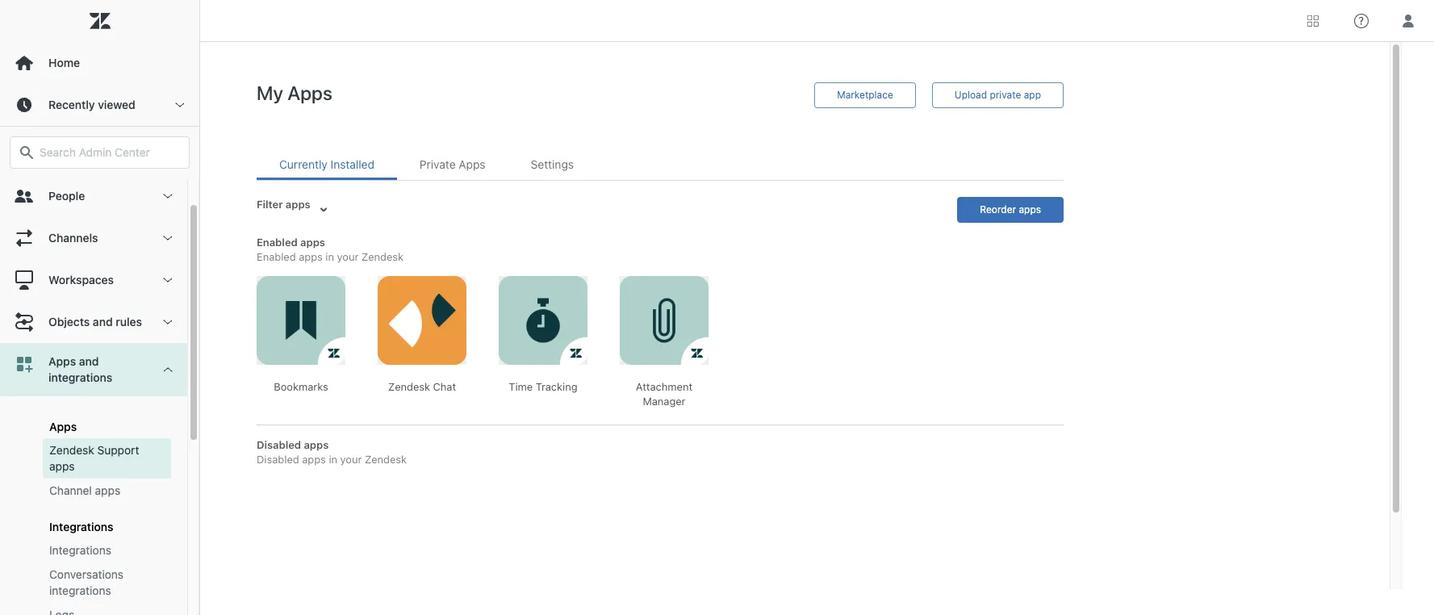 Task type: vqa. For each thing, say whether or not it's contained in the screenshot.
the left "apps"
yes



Task type: describe. For each thing, give the bounding box(es) containing it.
conversations integrations element
[[49, 567, 165, 599]]

support
[[97, 443, 139, 457]]

people
[[48, 189, 85, 203]]

none search field inside primary element
[[2, 136, 198, 169]]

integrations inside dropdown button
[[48, 371, 112, 384]]

help image
[[1355, 13, 1369, 28]]

channel apps link
[[43, 479, 171, 503]]

recently viewed button
[[0, 84, 199, 126]]

Search Admin Center field
[[40, 145, 179, 160]]

logs element
[[49, 607, 74, 615]]

apps inside channel apps element
[[95, 484, 120, 497]]

viewed
[[98, 98, 135, 111]]

zendesk products image
[[1308, 15, 1319, 26]]

recently viewed
[[48, 98, 135, 111]]

tree item inside tree
[[0, 343, 187, 615]]

and for apps
[[79, 354, 99, 368]]

apps for apps and integrations
[[48, 354, 76, 368]]

apps and integrations
[[48, 354, 112, 384]]

home button
[[0, 42, 199, 84]]

objects and rules button
[[0, 301, 187, 343]]

user menu image
[[1398, 10, 1419, 31]]

people button
[[0, 175, 187, 217]]

channel apps element
[[49, 483, 120, 499]]

apps inside zendesk support apps
[[49, 459, 75, 473]]

channel apps
[[49, 484, 120, 497]]

home
[[48, 56, 80, 69]]

workspaces
[[48, 273, 114, 287]]



Task type: locate. For each thing, give the bounding box(es) containing it.
0 vertical spatial integrations
[[48, 371, 112, 384]]

1 integrations element from the top
[[49, 520, 113, 534]]

apps down zendesk
[[49, 459, 75, 473]]

integrations up apps element
[[48, 371, 112, 384]]

channels
[[48, 231, 98, 245]]

1 vertical spatial integrations
[[49, 584, 111, 597]]

and down objects and rules dropdown button
[[79, 354, 99, 368]]

tree inside primary element
[[0, 175, 199, 615]]

channels button
[[0, 217, 187, 259]]

0 horizontal spatial apps
[[49, 459, 75, 473]]

apps up zendesk
[[49, 420, 77, 434]]

tree item
[[0, 343, 187, 615]]

apps for apps element
[[49, 420, 77, 434]]

1 vertical spatial apps
[[95, 484, 120, 497]]

zendesk support apps element
[[49, 442, 165, 475]]

conversations integrations
[[49, 568, 124, 597]]

None search field
[[2, 136, 198, 169]]

integrations up integrations "link"
[[49, 520, 113, 534]]

recently
[[48, 98, 95, 111]]

integrations element
[[49, 520, 113, 534], [49, 543, 111, 559]]

zendesk support apps
[[49, 443, 139, 473]]

tree item containing apps and integrations
[[0, 343, 187, 615]]

integrations down conversations
[[49, 584, 111, 597]]

integrations
[[49, 520, 113, 534], [49, 543, 111, 557]]

1 vertical spatial and
[[79, 354, 99, 368]]

apps and integrations button
[[0, 343, 187, 396]]

objects and rules
[[48, 315, 142, 329]]

0 vertical spatial integrations element
[[49, 520, 113, 534]]

integrations inside "link"
[[49, 543, 111, 557]]

and
[[93, 315, 113, 329], [79, 354, 99, 368]]

and for objects
[[93, 315, 113, 329]]

zendesk support apps link
[[43, 438, 171, 479]]

apps
[[48, 354, 76, 368], [49, 420, 77, 434]]

tree
[[0, 175, 199, 615]]

1 vertical spatial apps
[[49, 420, 77, 434]]

conversations integrations link
[[43, 563, 171, 603]]

0 vertical spatial apps
[[48, 354, 76, 368]]

channel
[[49, 484, 92, 497]]

conversations
[[49, 568, 124, 581]]

integrations element up conversations
[[49, 543, 111, 559]]

integrations element up integrations "link"
[[49, 520, 113, 534]]

apps inside apps and integrations group
[[49, 420, 77, 434]]

primary element
[[0, 0, 200, 615]]

1 integrations from the top
[[49, 520, 113, 534]]

1 vertical spatial integrations
[[49, 543, 111, 557]]

rules
[[116, 315, 142, 329]]

0 vertical spatial integrations
[[49, 520, 113, 534]]

workspaces button
[[0, 259, 187, 301]]

tree containing people
[[0, 175, 199, 615]]

0 vertical spatial and
[[93, 315, 113, 329]]

integrations for second integrations element from the bottom
[[49, 520, 113, 534]]

2 integrations from the top
[[49, 543, 111, 557]]

integrations
[[48, 371, 112, 384], [49, 584, 111, 597]]

apps down objects
[[48, 354, 76, 368]]

apps and integrations group
[[0, 396, 187, 615]]

and left rules
[[93, 315, 113, 329]]

apps inside apps and integrations
[[48, 354, 76, 368]]

integrations element inside "link"
[[49, 543, 111, 559]]

0 vertical spatial apps
[[49, 459, 75, 473]]

apps element
[[49, 420, 77, 434]]

apps down "zendesk support apps" link
[[95, 484, 120, 497]]

apps
[[49, 459, 75, 473], [95, 484, 120, 497]]

1 vertical spatial integrations element
[[49, 543, 111, 559]]

zendesk
[[49, 443, 94, 457]]

integrations up conversations
[[49, 543, 111, 557]]

integrations for integrations element in the "link"
[[49, 543, 111, 557]]

2 integrations element from the top
[[49, 543, 111, 559]]

integrations link
[[43, 539, 171, 563]]

and inside apps and integrations
[[79, 354, 99, 368]]

objects
[[48, 315, 90, 329]]

integrations inside conversations integrations
[[49, 584, 111, 597]]

1 horizontal spatial apps
[[95, 484, 120, 497]]



